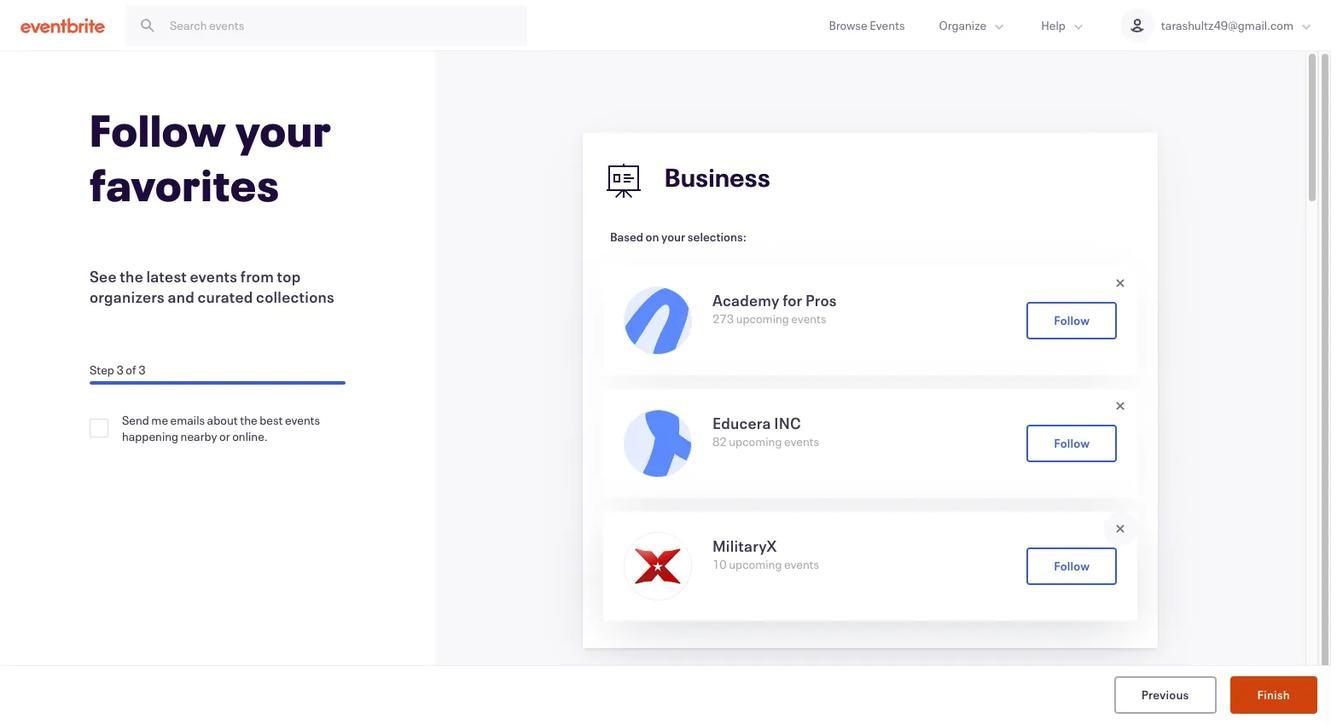 Task type: locate. For each thing, give the bounding box(es) containing it.
militaryx 10 upcoming events
[[712, 536, 819, 573]]

2 follow button from the top
[[1026, 425, 1117, 462]]

see the latest events from top organizers and curated collections
[[90, 266, 334, 307]]

tarashultz49@gmail.com
[[1161, 17, 1294, 33]]

academy for pros 273 upcoming events
[[712, 290, 837, 327]]

3
[[116, 362, 124, 378], [138, 362, 146, 378]]

1 horizontal spatial the
[[240, 412, 257, 428]]

follow
[[90, 101, 227, 159], [1054, 312, 1090, 328], [1054, 435, 1090, 451], [1054, 558, 1090, 574]]

2 vertical spatial upcoming
[[729, 556, 782, 573]]

upcoming right 82
[[729, 433, 782, 450]]

1 vertical spatial follow button
[[1026, 425, 1117, 462]]

events
[[190, 266, 237, 287], [791, 311, 826, 327], [285, 412, 320, 428], [784, 433, 819, 450], [784, 556, 819, 573]]

upcoming right 273
[[736, 311, 789, 327]]

0 vertical spatial your
[[235, 101, 332, 159]]

see
[[90, 266, 117, 287]]

browse events link
[[812, 0, 922, 50]]

0 horizontal spatial your
[[235, 101, 332, 159]]

events inside militaryx 10 upcoming events
[[784, 556, 819, 573]]

0 horizontal spatial the
[[120, 266, 143, 287]]

finish
[[1257, 686, 1290, 703]]

follow for educera inc
[[1054, 435, 1090, 451]]

step 3 of 3
[[90, 362, 146, 378]]

events right best
[[285, 412, 320, 428]]

1 vertical spatial upcoming
[[729, 433, 782, 450]]

best
[[260, 412, 283, 428]]

the inside 'send me emails about the best events happening nearby or online.'
[[240, 412, 257, 428]]

2 vertical spatial follow button
[[1026, 548, 1117, 585]]

1 vertical spatial your
[[661, 229, 685, 245]]

follow button for academy for pros
[[1026, 302, 1117, 340]]

send
[[122, 412, 149, 428]]

1 3 from the left
[[116, 362, 124, 378]]

the
[[120, 266, 143, 287], [240, 412, 257, 428]]

finish button
[[1230, 677, 1317, 714]]

help
[[1041, 17, 1066, 33]]

events left from
[[190, 266, 237, 287]]

3 left 'of'
[[116, 362, 124, 378]]

upcoming right '10'
[[729, 556, 782, 573]]

of
[[126, 362, 136, 378]]

send me emails about the best events happening nearby or online.
[[122, 412, 320, 445]]

top
[[277, 266, 301, 287]]

the left best
[[240, 412, 257, 428]]

upcoming
[[736, 311, 789, 327], [729, 433, 782, 450], [729, 556, 782, 573]]

educera
[[712, 413, 771, 433]]

the right see
[[120, 266, 143, 287]]

eventbrite image
[[20, 17, 105, 34]]

1 follow button from the top
[[1026, 302, 1117, 340]]

selections:
[[688, 229, 746, 245]]

0 vertical spatial the
[[120, 266, 143, 287]]

follow button
[[1026, 302, 1117, 340], [1026, 425, 1117, 462], [1026, 548, 1117, 585]]

0 vertical spatial upcoming
[[736, 311, 789, 327]]

your
[[235, 101, 332, 159], [661, 229, 685, 245]]

events right militaryx
[[784, 556, 819, 573]]

militaryx
[[712, 536, 777, 556]]

follow for militaryx
[[1054, 558, 1090, 574]]

2 3 from the left
[[138, 362, 146, 378]]

emails
[[170, 412, 205, 428]]

inc
[[774, 413, 801, 433]]

business
[[665, 161, 771, 194]]

online.
[[232, 428, 268, 445]]

events right academy
[[791, 311, 826, 327]]

events inside see the latest events from top organizers and curated collections
[[190, 266, 237, 287]]

previous button
[[1114, 677, 1216, 714]]

0 horizontal spatial 3
[[116, 362, 124, 378]]

upcoming inside the academy for pros 273 upcoming events
[[736, 311, 789, 327]]

1 vertical spatial the
[[240, 412, 257, 428]]

from
[[240, 266, 274, 287]]

events right educera
[[784, 433, 819, 450]]

follow for academy for pros
[[1054, 312, 1090, 328]]

1 horizontal spatial 3
[[138, 362, 146, 378]]

or
[[219, 428, 230, 445]]

nearby
[[181, 428, 217, 445]]

0 vertical spatial follow button
[[1026, 302, 1117, 340]]

browse events
[[829, 17, 905, 33]]

3 follow button from the top
[[1026, 548, 1117, 585]]

based on your selections:
[[610, 229, 746, 245]]

3 right 'of'
[[138, 362, 146, 378]]

previous
[[1141, 686, 1189, 703]]

progressbar progress bar
[[90, 381, 346, 385]]

follow button for militaryx
[[1026, 548, 1117, 585]]



Task type: describe. For each thing, give the bounding box(es) containing it.
10
[[712, 556, 727, 573]]

upcoming inside educera inc 82 upcoming events
[[729, 433, 782, 450]]

and
[[168, 287, 195, 307]]

about
[[207, 412, 238, 428]]

browse
[[829, 17, 867, 33]]

organizers
[[90, 287, 165, 307]]

1 horizontal spatial your
[[661, 229, 685, 245]]

academy
[[712, 290, 780, 311]]

events
[[870, 17, 905, 33]]

step
[[90, 362, 114, 378]]

organize link
[[922, 0, 1024, 50]]

help link
[[1024, 0, 1103, 50]]

273
[[712, 311, 734, 327]]

events inside educera inc 82 upcoming events
[[784, 433, 819, 450]]

happening
[[122, 428, 178, 445]]

collections
[[256, 287, 334, 307]]

82
[[712, 433, 727, 450]]

follow your favorites
[[90, 101, 332, 213]]

the inside see the latest events from top organizers and curated collections
[[120, 266, 143, 287]]

events inside 'send me emails about the best events happening nearby or online.'
[[285, 412, 320, 428]]

curated
[[198, 287, 253, 307]]

events inside the academy for pros 273 upcoming events
[[791, 311, 826, 327]]

your inside 'follow your favorites'
[[235, 101, 332, 159]]

favorites
[[90, 155, 280, 213]]

follow button for educera inc
[[1026, 425, 1117, 462]]

based
[[610, 229, 643, 245]]

follow inside 'follow your favorites'
[[90, 101, 227, 159]]

latest
[[146, 266, 187, 287]]

for
[[783, 290, 803, 311]]

on
[[646, 229, 659, 245]]

me
[[151, 412, 168, 428]]

educera inc 82 upcoming events
[[712, 413, 819, 450]]

tarashultz49@gmail.com link
[[1103, 0, 1331, 50]]

pros
[[806, 290, 837, 311]]

upcoming inside militaryx 10 upcoming events
[[729, 556, 782, 573]]

organize
[[939, 17, 987, 33]]



Task type: vqa. For each thing, say whether or not it's contained in the screenshot.
events inside the Academy for Pros 273 upcoming events
yes



